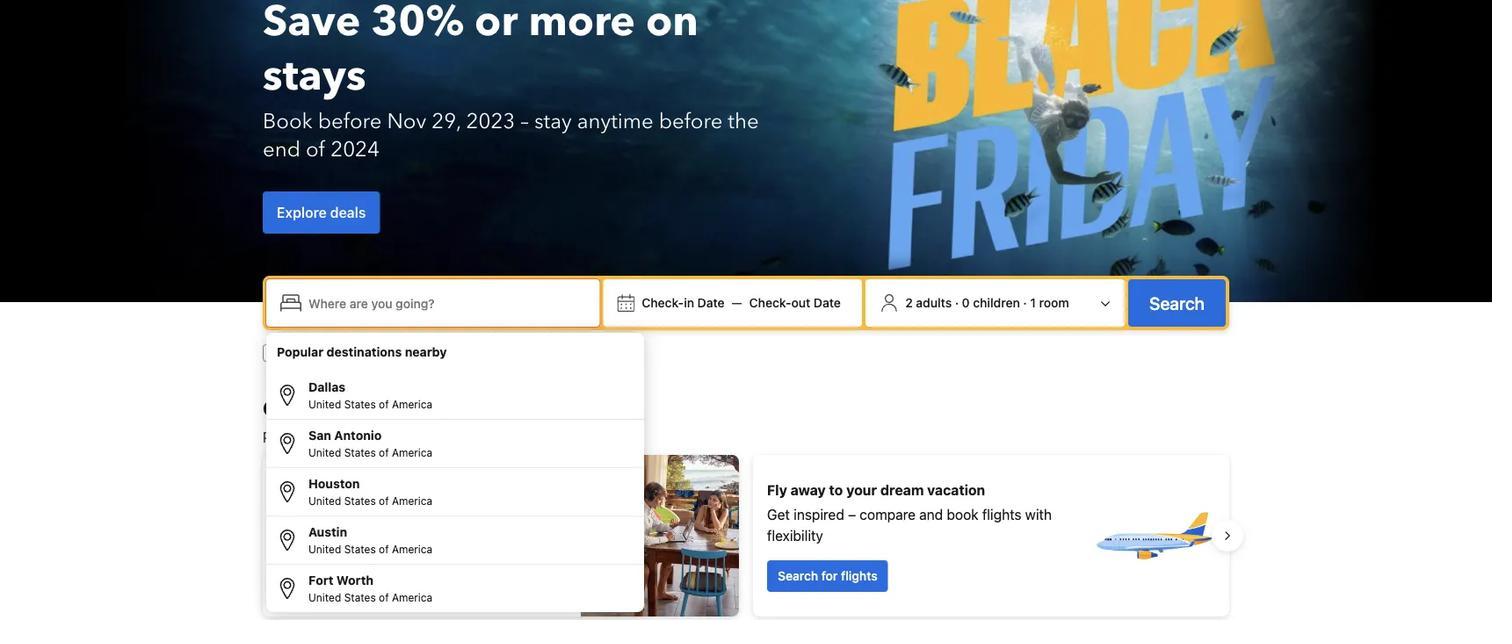 Task type: describe. For each thing, give the bounding box(es) containing it.
—
[[732, 296, 743, 310]]

the
[[728, 107, 759, 136]]

check-in date — check-out date
[[642, 296, 841, 310]]

destinations
[[327, 345, 402, 360]]

rates.
[[332, 538, 368, 555]]

many
[[351, 517, 386, 534]]

list box containing popular destinations nearby
[[266, 333, 644, 613]]

nearby
[[405, 345, 447, 360]]

offers
[[263, 395, 326, 424]]

take your longest vacation yet image
[[581, 455, 739, 617]]

popular
[[277, 345, 324, 360]]

0
[[962, 296, 970, 310]]

promotions,
[[263, 429, 339, 446]]

san antonio united states of america
[[309, 429, 433, 459]]

worth
[[337, 574, 374, 588]]

on
[[646, 0, 699, 51]]

long-
[[450, 496, 484, 513]]

1 before from the left
[[318, 107, 382, 136]]

more
[[529, 0, 635, 51]]

1 date from the left
[[698, 296, 725, 310]]

find
[[287, 580, 312, 594]]

search button
[[1129, 280, 1226, 327]]

fort worth united states of america
[[309, 574, 433, 604]]

children
[[973, 296, 1020, 310]]

1
[[1031, 296, 1036, 310]]

with
[[1026, 507, 1052, 523]]

offering
[[397, 496, 446, 513]]

flexibility
[[767, 528, 824, 545]]

check-out date button
[[743, 287, 848, 319]]

longest
[[346, 472, 397, 488]]

compare
[[860, 507, 916, 523]]

30%
[[371, 0, 464, 51]]

states for austin
[[344, 543, 376, 556]]

for left work
[[360, 346, 376, 360]]

united for austin
[[309, 543, 341, 556]]

united for houston
[[309, 495, 341, 507]]

dream
[[881, 482, 924, 499]]

2023
[[466, 107, 515, 136]]

a
[[316, 580, 322, 594]]

offers promotions, deals, and special offers for you
[[263, 395, 546, 446]]

save 30% or more on stays book before nov 29, 2023 – stay anytime before the end of 2024
[[263, 0, 759, 164]]

popular destinations nearby group
[[266, 372, 644, 613]]

states inside fort worth united states of america
[[344, 592, 376, 604]]

you
[[523, 429, 546, 446]]

2 check- from the left
[[750, 296, 792, 310]]

inspired
[[794, 507, 845, 523]]

fly away to your dream vacation image
[[1093, 475, 1216, 598]]

deals
[[330, 204, 366, 221]]

2 vertical spatial flights
[[841, 569, 878, 584]]

2 · from the left
[[1024, 296, 1027, 310]]

houston united states of america
[[309, 477, 433, 507]]

in
[[684, 296, 694, 310]]

austin
[[309, 525, 347, 540]]

reduced
[[405, 517, 458, 534]]

dallas
[[309, 380, 346, 395]]

nov
[[387, 107, 427, 136]]

explore
[[277, 204, 327, 221]]

explore deals
[[277, 204, 366, 221]]

29,
[[432, 107, 461, 136]]

find a stay
[[287, 580, 350, 594]]

find a stay link
[[277, 571, 361, 603]]

traveling
[[308, 346, 357, 360]]

room
[[1040, 296, 1070, 310]]

fly away to your dream vacation get inspired – compare and book flights with flexibility
[[767, 482, 1052, 545]]

adults
[[916, 296, 952, 310]]

fly
[[767, 482, 788, 499]]

explore deals link
[[263, 192, 380, 234]]

2 before from the left
[[659, 107, 723, 136]]

away
[[791, 482, 826, 499]]

of inside save 30% or more on stays book before nov 29, 2023 – stay anytime before the end of 2024
[[306, 135, 325, 164]]

1 · from the left
[[955, 296, 959, 310]]

– inside save 30% or more on stays book before nov 29, 2023 – stay anytime before the end of 2024
[[521, 107, 529, 136]]

of inside dallas united states of america
[[379, 398, 389, 411]]

Where are you going? field
[[302, 287, 593, 319]]

looking
[[466, 346, 507, 360]]

united for dallas
[[309, 398, 341, 411]]

offers
[[461, 429, 498, 446]]

search for flights
[[778, 569, 878, 584]]

region containing take your longest vacation yet
[[249, 448, 1244, 621]]



Task type: locate. For each thing, give the bounding box(es) containing it.
0 horizontal spatial before
[[318, 107, 382, 136]]

4 united from the top
[[309, 543, 341, 556]]

1 horizontal spatial your
[[847, 482, 877, 499]]

stays
[[263, 47, 366, 105]]

2 horizontal spatial flights
[[983, 507, 1022, 523]]

america for houston
[[392, 495, 433, 507]]

states down the longest
[[344, 495, 376, 507]]

deals,
[[343, 429, 381, 446]]

of inside houston united states of america
[[379, 495, 389, 507]]

5 states from the top
[[344, 592, 376, 604]]

1 vertical spatial search
[[778, 569, 819, 584]]

for inside region
[[822, 569, 838, 584]]

flights
[[529, 346, 565, 360], [983, 507, 1022, 523], [841, 569, 878, 584]]

i'm traveling for work
[[287, 346, 407, 360]]

states for dallas
[[344, 398, 376, 411]]

of up deals, on the left of the page
[[379, 398, 389, 411]]

states inside dallas united states of america
[[344, 398, 376, 411]]

antonio
[[334, 429, 382, 443]]

america for dallas
[[392, 398, 433, 411]]

1 vertical spatial –
[[848, 507, 856, 523]]

0 horizontal spatial –
[[521, 107, 529, 136]]

– inside the fly away to your dream vacation get inspired – compare and book flights with flexibility
[[848, 507, 856, 523]]

stay
[[534, 107, 572, 136], [326, 580, 350, 594]]

fort
[[309, 574, 334, 588]]

of down the many
[[379, 543, 389, 556]]

1 horizontal spatial check-
[[750, 296, 792, 310]]

list box
[[266, 333, 644, 613]]

1 horizontal spatial before
[[659, 107, 723, 136]]

0 vertical spatial stay
[[534, 107, 572, 136]]

america inside austin united states of america
[[392, 543, 433, 556]]

date right out
[[814, 296, 841, 310]]

popular destinations nearby
[[277, 345, 447, 360]]

before left the at the top of the page
[[659, 107, 723, 136]]

work
[[379, 346, 407, 360]]

0 horizontal spatial vacation
[[400, 472, 458, 488]]

2 united from the top
[[309, 447, 341, 459]]

date
[[698, 296, 725, 310], [814, 296, 841, 310]]

america
[[392, 398, 433, 411], [392, 447, 433, 459], [392, 495, 433, 507], [392, 543, 433, 556], [392, 592, 433, 604]]

0 horizontal spatial check-
[[642, 296, 684, 310]]

america up special
[[392, 398, 433, 411]]

0 horizontal spatial and
[[385, 429, 408, 446]]

houston
[[309, 477, 360, 491]]

states down the many
[[344, 543, 376, 556]]

stay inside find a stay link
[[326, 580, 350, 594]]

america down the at
[[392, 543, 433, 556]]

america down austin united states of america
[[392, 592, 433, 604]]

3 states from the top
[[344, 495, 376, 507]]

0 horizontal spatial your
[[312, 472, 343, 488]]

and right deals, on the left of the page
[[385, 429, 408, 446]]

america inside san antonio united states of america
[[392, 447, 433, 459]]

flights down compare
[[841, 569, 878, 584]]

i'm
[[445, 346, 463, 360]]

take your longest vacation yet browse properties offering long- term stays, many at reduced monthly rates.
[[277, 472, 484, 555]]

or
[[475, 0, 518, 51]]

1 vertical spatial and
[[920, 507, 943, 523]]

0 vertical spatial flights
[[529, 346, 565, 360]]

1 states from the top
[[344, 398, 376, 411]]

of right end
[[306, 135, 325, 164]]

america up the at
[[392, 495, 433, 507]]

4 america from the top
[[392, 543, 433, 556]]

vacation inside take your longest vacation yet browse properties offering long- term stays, many at reduced monthly rates.
[[400, 472, 458, 488]]

0 vertical spatial –
[[521, 107, 529, 136]]

austin united states of america
[[309, 525, 433, 556]]

monthly
[[277, 538, 328, 555]]

0 horizontal spatial flights
[[529, 346, 565, 360]]

1 america from the top
[[392, 398, 433, 411]]

i'm looking for flights
[[445, 346, 565, 360]]

united down san
[[309, 447, 341, 459]]

your inside the fly away to your dream vacation get inspired – compare and book flights with flexibility
[[847, 482, 877, 499]]

get
[[767, 507, 790, 523]]

united inside dallas united states of america
[[309, 398, 341, 411]]

0 vertical spatial search
[[1150, 293, 1205, 313]]

·
[[955, 296, 959, 310], [1024, 296, 1027, 310]]

america inside dallas united states of america
[[392, 398, 433, 411]]

stay right 2023
[[534, 107, 572, 136]]

united inside san antonio united states of america
[[309, 447, 341, 459]]

states inside san antonio united states of america
[[344, 447, 376, 459]]

united down fort
[[309, 592, 341, 604]]

america inside houston united states of america
[[392, 495, 433, 507]]

search for search for flights
[[778, 569, 819, 584]]

browse
[[277, 496, 324, 513]]

1 horizontal spatial flights
[[841, 569, 878, 584]]

flights right looking
[[529, 346, 565, 360]]

2
[[906, 296, 913, 310]]

your
[[312, 472, 343, 488], [847, 482, 877, 499]]

of inside austin united states of america
[[379, 543, 389, 556]]

1 horizontal spatial –
[[848, 507, 856, 523]]

san
[[309, 429, 331, 443]]

0 horizontal spatial stay
[[326, 580, 350, 594]]

check- right —
[[750, 296, 792, 310]]

america for austin
[[392, 543, 433, 556]]

book
[[947, 507, 979, 523]]

united
[[309, 398, 341, 411], [309, 447, 341, 459], [309, 495, 341, 507], [309, 543, 341, 556], [309, 592, 341, 604]]

and inside the fly away to your dream vacation get inspired – compare and book flights with flexibility
[[920, 507, 943, 523]]

stay inside save 30% or more on stays book before nov 29, 2023 – stay anytime before the end of 2024
[[534, 107, 572, 136]]

states inside austin united states of america
[[344, 543, 376, 556]]

united inside austin united states of america
[[309, 543, 341, 556]]

1 horizontal spatial date
[[814, 296, 841, 310]]

1 check- from the left
[[642, 296, 684, 310]]

of
[[306, 135, 325, 164], [379, 398, 389, 411], [379, 447, 389, 459], [379, 495, 389, 507], [379, 543, 389, 556], [379, 592, 389, 604]]

5 united from the top
[[309, 592, 341, 604]]

–
[[521, 107, 529, 136], [848, 507, 856, 523]]

of inside san antonio united states of america
[[379, 447, 389, 459]]

0 vertical spatial and
[[385, 429, 408, 446]]

and
[[385, 429, 408, 446], [920, 507, 943, 523]]

for inside offers promotions, deals, and special offers for you
[[501, 429, 519, 446]]

and inside offers promotions, deals, and special offers for you
[[385, 429, 408, 446]]

for down flexibility
[[822, 569, 838, 584]]

vacation inside the fly away to your dream vacation get inspired – compare and book flights with flexibility
[[928, 482, 986, 499]]

check-in date button
[[635, 287, 732, 319]]

states
[[344, 398, 376, 411], [344, 447, 376, 459], [344, 495, 376, 507], [344, 543, 376, 556], [344, 592, 376, 604]]

to
[[829, 482, 843, 499]]

region
[[249, 448, 1244, 621]]

2 america from the top
[[392, 447, 433, 459]]

at
[[389, 517, 402, 534]]

dallas united states of america
[[309, 380, 433, 411]]

1 vertical spatial flights
[[983, 507, 1022, 523]]

united down 'austin'
[[309, 543, 341, 556]]

united inside houston united states of america
[[309, 495, 341, 507]]

· left "0" in the right of the page
[[955, 296, 959, 310]]

i'm
[[287, 346, 305, 360]]

date right in
[[698, 296, 725, 310]]

1 horizontal spatial search
[[1150, 293, 1205, 313]]

0 horizontal spatial ·
[[955, 296, 959, 310]]

anytime
[[577, 107, 654, 136]]

vacation up the offering
[[400, 472, 458, 488]]

search for search
[[1150, 293, 1205, 313]]

1 horizontal spatial stay
[[534, 107, 572, 136]]

for right looking
[[510, 346, 526, 360]]

united inside fort worth united states of america
[[309, 592, 341, 604]]

vacation up book
[[928, 482, 986, 499]]

stay right a
[[326, 580, 350, 594]]

2024
[[331, 135, 380, 164]]

1 horizontal spatial ·
[[1024, 296, 1027, 310]]

end
[[263, 135, 301, 164]]

for left you
[[501, 429, 519, 446]]

of inside fort worth united states of america
[[379, 592, 389, 604]]

– right 2023
[[521, 107, 529, 136]]

your right take
[[312, 472, 343, 488]]

2 adults · 0 children · 1 room
[[906, 296, 1070, 310]]

flights left with
[[983, 507, 1022, 523]]

check- left —
[[642, 296, 684, 310]]

0 horizontal spatial date
[[698, 296, 725, 310]]

out
[[792, 296, 811, 310]]

of down the longest
[[379, 495, 389, 507]]

0 horizontal spatial search
[[778, 569, 819, 584]]

before left nov
[[318, 107, 382, 136]]

properties
[[327, 496, 393, 513]]

term
[[277, 517, 307, 534]]

4 states from the top
[[344, 543, 376, 556]]

1 horizontal spatial and
[[920, 507, 943, 523]]

· left '1'
[[1024, 296, 1027, 310]]

vacation
[[400, 472, 458, 488], [928, 482, 986, 499]]

for
[[360, 346, 376, 360], [510, 346, 526, 360], [501, 429, 519, 446], [822, 569, 838, 584]]

stays,
[[310, 517, 347, 534]]

book
[[263, 107, 313, 136]]

2 adults · 0 children · 1 room button
[[873, 287, 1118, 320]]

1 vertical spatial stay
[[326, 580, 350, 594]]

states up antonio
[[344, 398, 376, 411]]

search for flights link
[[767, 561, 888, 592]]

of down austin united states of america
[[379, 592, 389, 604]]

united down houston
[[309, 495, 341, 507]]

2 date from the left
[[814, 296, 841, 310]]

5 america from the top
[[392, 592, 433, 604]]

united down dallas
[[309, 398, 341, 411]]

america down special
[[392, 447, 433, 459]]

special
[[412, 429, 457, 446]]

your inside take your longest vacation yet browse properties offering long- term stays, many at reduced monthly rates.
[[312, 472, 343, 488]]

before
[[318, 107, 382, 136], [659, 107, 723, 136]]

save
[[263, 0, 361, 51]]

states inside houston united states of america
[[344, 495, 376, 507]]

your right to
[[847, 482, 877, 499]]

of down deals, on the left of the page
[[379, 447, 389, 459]]

3 america from the top
[[392, 495, 433, 507]]

states down deals, on the left of the page
[[344, 447, 376, 459]]

3 united from the top
[[309, 495, 341, 507]]

and left book
[[920, 507, 943, 523]]

america inside fort worth united states of america
[[392, 592, 433, 604]]

1 horizontal spatial vacation
[[928, 482, 986, 499]]

take
[[277, 472, 309, 488]]

states down worth
[[344, 592, 376, 604]]

yet
[[462, 472, 483, 488]]

flights inside the fly away to your dream vacation get inspired – compare and book flights with flexibility
[[983, 507, 1022, 523]]

1 united from the top
[[309, 398, 341, 411]]

– right inspired
[[848, 507, 856, 523]]

states for houston
[[344, 495, 376, 507]]

2 states from the top
[[344, 447, 376, 459]]

search inside button
[[1150, 293, 1205, 313]]

search
[[1150, 293, 1205, 313], [778, 569, 819, 584]]



Task type: vqa. For each thing, say whether or not it's contained in the screenshot.
·
yes



